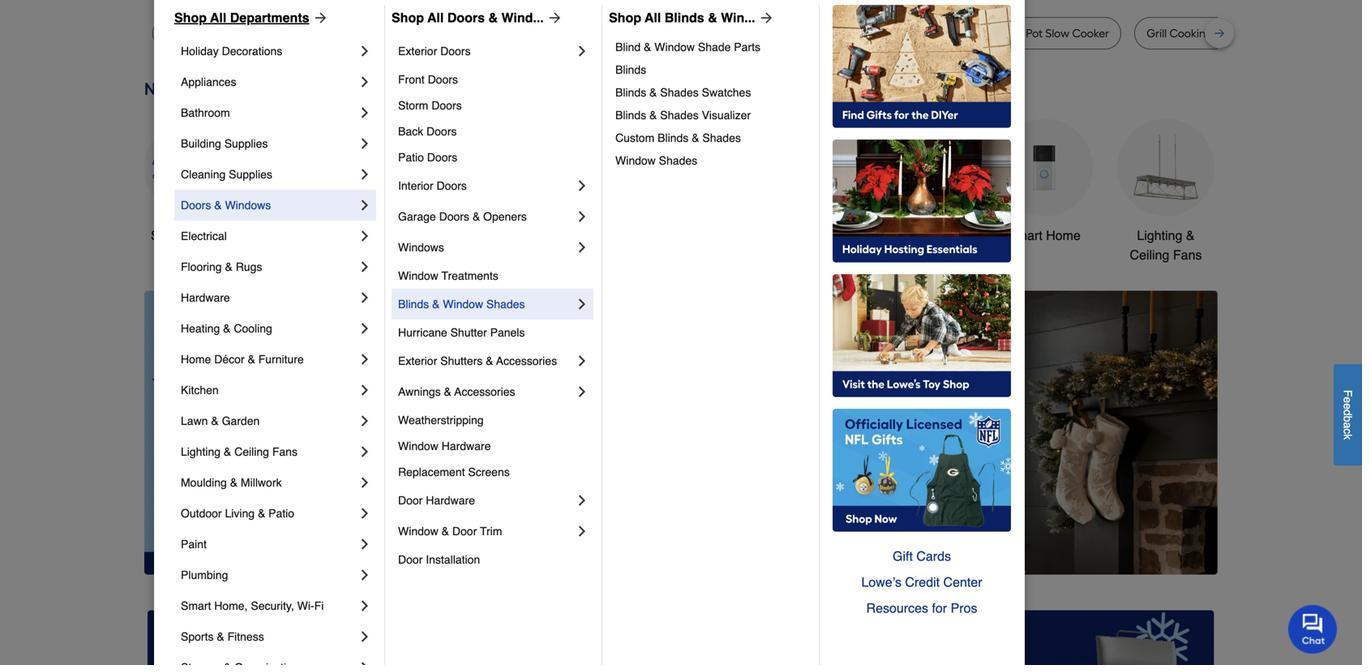Task type: vqa. For each thing, say whether or not it's contained in the screenshot.
& inside the Outdoor Tools & Equipment
yes



Task type: locate. For each thing, give the bounding box(es) containing it.
crock
[[749, 26, 779, 40], [993, 26, 1024, 40]]

0 vertical spatial patio
[[398, 151, 424, 164]]

exterior doors link
[[398, 36, 574, 67]]

outdoor up equipment
[[755, 228, 802, 243]]

flooring
[[181, 260, 222, 273]]

tools up equipment
[[805, 228, 836, 243]]

patio doors
[[398, 151, 458, 164]]

shop all blinds & win...
[[609, 10, 756, 25]]

fitness
[[228, 630, 264, 643]]

2 vertical spatial hardware
[[426, 494, 475, 507]]

e up "b"
[[1342, 403, 1355, 410]]

chevron right image for hardware
[[357, 290, 373, 306]]

0 horizontal spatial decorations
[[222, 45, 283, 58]]

1 horizontal spatial ceiling
[[1130, 247, 1170, 262]]

accessories down panels at the left of the page
[[496, 354, 557, 367]]

outdoor down moulding
[[181, 507, 222, 520]]

1 vertical spatial decorations
[[523, 247, 593, 262]]

d
[[1342, 410, 1355, 416]]

front
[[398, 73, 425, 86]]

window
[[655, 41, 695, 54], [616, 154, 656, 167], [398, 269, 439, 282], [443, 298, 483, 311], [398, 440, 439, 453], [398, 525, 439, 538]]

doors for patio
[[427, 151, 458, 164]]

patio
[[398, 151, 424, 164], [269, 507, 295, 520]]

1 vertical spatial lighting & ceiling fans
[[181, 445, 298, 458]]

0 vertical spatial supplies
[[224, 137, 268, 150]]

crock for crock pot slow cooker
[[993, 26, 1024, 40]]

interior doors
[[398, 179, 467, 192]]

wind...
[[502, 10, 544, 25]]

blinds & shades swatches link
[[616, 81, 808, 104]]

1 horizontal spatial cooking
[[1170, 26, 1213, 40]]

0 vertical spatial windows
[[225, 199, 271, 212]]

0 horizontal spatial fans
[[272, 445, 298, 458]]

window for &
[[398, 525, 439, 538]]

arrow right image for shop all doors & wind...
[[544, 10, 564, 26]]

electrical
[[181, 230, 227, 243]]

1 vertical spatial supplies
[[229, 168, 272, 181]]

0 horizontal spatial lighting & ceiling fans link
[[181, 436, 357, 467]]

decorations for christmas
[[523, 247, 593, 262]]

0 horizontal spatial smart
[[181, 599, 211, 612]]

shop all departments
[[174, 10, 310, 25]]

pot for crock pot cooking pot
[[782, 26, 798, 40]]

triple
[[353, 26, 381, 40]]

cleaning supplies link
[[181, 159, 357, 190]]

1 vertical spatial smart
[[181, 599, 211, 612]]

building
[[181, 137, 221, 150]]

window up replacement
[[398, 440, 439, 453]]

0 horizontal spatial home
[[181, 353, 211, 366]]

0 vertical spatial home
[[1047, 228, 1081, 243]]

4 pot from the left
[[1026, 26, 1043, 40]]

decorations inside 'link'
[[523, 247, 593, 262]]

patio inside the outdoor living & patio 'link'
[[269, 507, 295, 520]]

all down recommended searches for you heading
[[645, 10, 661, 25]]

exterior for exterior shutters & accessories
[[398, 354, 437, 367]]

smart for smart home, security, wi-fi
[[181, 599, 211, 612]]

1 horizontal spatial crock
[[993, 26, 1024, 40]]

lighting & ceiling fans
[[1130, 228, 1203, 262], [181, 445, 298, 458]]

recommended searches for you heading
[[144, 0, 1218, 4]]

shop all deals link
[[144, 119, 242, 245]]

0 horizontal spatial windows
[[225, 199, 271, 212]]

cooker up "exterior doors"
[[411, 26, 448, 40]]

all up holiday decorations
[[210, 10, 227, 25]]

chevron right image for blinds & window shades
[[574, 296, 591, 312]]

2 tools from the left
[[805, 228, 836, 243]]

blinds for blinds & window shades
[[398, 298, 429, 311]]

0 horizontal spatial patio
[[269, 507, 295, 520]]

0 horizontal spatial cooking
[[801, 26, 845, 40]]

hardware up replacement screens
[[442, 440, 491, 453]]

smart for smart home
[[1008, 228, 1043, 243]]

1 vertical spatial hardware
[[442, 440, 491, 453]]

1 pot from the left
[[782, 26, 798, 40]]

& inside blinds & shades swatches link
[[650, 86, 657, 99]]

patio up paint link
[[269, 507, 295, 520]]

holiday hosting essentials. image
[[833, 140, 1012, 263]]

0 horizontal spatial cooker
[[411, 26, 448, 40]]

shop up the blind
[[609, 10, 642, 25]]

moulding & millwork
[[181, 476, 282, 489]]

1 vertical spatial lighting
[[181, 445, 221, 458]]

0 horizontal spatial bathroom link
[[181, 97, 357, 128]]

visit the lowe's toy shop. image
[[833, 274, 1012, 397]]

blinds & window shades
[[398, 298, 525, 311]]

1 horizontal spatial tools
[[805, 228, 836, 243]]

0 vertical spatial ceiling
[[1130, 247, 1170, 262]]

0 vertical spatial lighting & ceiling fans link
[[1118, 119, 1215, 265]]

0 vertical spatial smart
[[1008, 228, 1043, 243]]

1 vertical spatial windows
[[398, 241, 444, 254]]

1 vertical spatial bathroom
[[895, 228, 951, 243]]

window up hurricane shutter panels
[[443, 298, 483, 311]]

supplies up cleaning supplies
[[224, 137, 268, 150]]

0 vertical spatial door
[[398, 494, 423, 507]]

0 vertical spatial bathroom
[[181, 106, 230, 119]]

1 vertical spatial lighting & ceiling fans link
[[181, 436, 357, 467]]

outdoor inside outdoor tools & equipment
[[755, 228, 802, 243]]

decorations down christmas
[[523, 247, 593, 262]]

1 horizontal spatial bathroom
[[895, 228, 951, 243]]

flooring & rugs
[[181, 260, 262, 273]]

&
[[489, 10, 498, 25], [708, 10, 718, 25], [1248, 26, 1256, 40], [644, 41, 652, 54], [650, 86, 657, 99], [650, 109, 657, 122], [692, 131, 700, 144], [214, 199, 222, 212], [473, 210, 480, 223], [839, 228, 848, 243], [1187, 228, 1195, 243], [225, 260, 233, 273], [432, 298, 440, 311], [223, 322, 231, 335], [248, 353, 255, 366], [486, 354, 494, 367], [444, 385, 452, 398], [211, 415, 219, 427], [224, 445, 231, 458], [230, 476, 238, 489], [258, 507, 265, 520], [442, 525, 449, 538], [217, 630, 224, 643]]

living
[[225, 507, 255, 520]]

door left trim at left bottom
[[453, 525, 477, 538]]

& inside moulding & millwork 'link'
[[230, 476, 238, 489]]

0 horizontal spatial slow
[[384, 26, 408, 40]]

1 horizontal spatial shop
[[392, 10, 424, 25]]

1 horizontal spatial decorations
[[523, 247, 593, 262]]

supplies
[[224, 137, 268, 150], [229, 168, 272, 181]]

door down replacement
[[398, 494, 423, 507]]

garden
[[222, 415, 260, 427]]

2 exterior from the top
[[398, 354, 437, 367]]

blinds link
[[616, 58, 808, 81]]

tools link
[[388, 119, 485, 245]]

windows down 'garage'
[[398, 241, 444, 254]]

1 horizontal spatial home
[[1047, 228, 1081, 243]]

1 horizontal spatial patio
[[398, 151, 424, 164]]

credit
[[906, 575, 940, 590]]

garage doors & openers link
[[398, 201, 574, 232]]

arrow right image inside shop all doors & wind... link
[[544, 10, 564, 26]]

0 vertical spatial fans
[[1174, 247, 1203, 262]]

exterior doors
[[398, 45, 471, 58]]

1 vertical spatial fans
[[272, 445, 298, 458]]

lighting inside lighting & ceiling fans
[[1138, 228, 1183, 243]]

chevron right image for moulding & millwork
[[357, 475, 373, 491]]

cooking
[[801, 26, 845, 40], [1170, 26, 1213, 40]]

doors up the 'storm doors'
[[428, 73, 458, 86]]

window down shop all blinds & win...
[[655, 41, 695, 54]]

all right shop
[[184, 228, 198, 243]]

blind
[[616, 41, 641, 54]]

window down custom
[[616, 154, 656, 167]]

all up "exterior doors"
[[428, 10, 444, 25]]

chevron right image
[[357, 43, 373, 59], [357, 74, 373, 90], [357, 105, 373, 121], [574, 178, 591, 194], [357, 197, 373, 213], [574, 239, 591, 256], [357, 290, 373, 306], [574, 296, 591, 312], [357, 320, 373, 337], [357, 351, 373, 367], [574, 353, 591, 369], [357, 382, 373, 398], [574, 384, 591, 400], [357, 444, 373, 460], [574, 492, 591, 509], [357, 505, 373, 522], [357, 536, 373, 552], [357, 567, 373, 583], [357, 659, 373, 665]]

decorations down "shop all departments" link
[[222, 45, 283, 58]]

hardware down flooring
[[181, 291, 230, 304]]

1 cooker from the left
[[411, 26, 448, 40]]

gift cards
[[893, 549, 952, 564]]

exterior down triple slow cooker
[[398, 45, 437, 58]]

shades up blinds & shades visualizer
[[660, 86, 699, 99]]

f
[[1342, 390, 1355, 397]]

outdoor inside 'link'
[[181, 507, 222, 520]]

shades down custom blinds & shades
[[659, 154, 698, 167]]

1 horizontal spatial windows
[[398, 241, 444, 254]]

1 vertical spatial ceiling
[[235, 445, 269, 458]]

weatherstripping
[[398, 414, 484, 427]]

microwave countertop
[[485, 26, 603, 40]]

home inside smart home link
[[1047, 228, 1081, 243]]

all for departments
[[210, 10, 227, 25]]

75 percent off all artificial christmas trees, holiday lights and more. image
[[432, 291, 1218, 575]]

shades down the visualizer
[[703, 131, 741, 144]]

crock pot slow cooker
[[993, 26, 1110, 40]]

& inside sports & fitness link
[[217, 630, 224, 643]]

blinds inside "link"
[[398, 298, 429, 311]]

3 shop from the left
[[609, 10, 642, 25]]

chevron right image for window & door trim
[[574, 523, 591, 539]]

2 cooking from the left
[[1170, 26, 1213, 40]]

moulding
[[181, 476, 227, 489]]

& inside the home décor & furniture link
[[248, 353, 255, 366]]

blind & window shade parts link
[[616, 36, 808, 58]]

décor
[[214, 353, 245, 366]]

window inside "link"
[[443, 298, 483, 311]]

1 horizontal spatial cooker
[[1073, 26, 1110, 40]]

shop these last-minute gifts. $99 or less. quantities are limited and won't last. image
[[144, 291, 406, 575]]

1 vertical spatial door
[[453, 525, 477, 538]]

fans
[[1174, 247, 1203, 262], [272, 445, 298, 458]]

chat invite button image
[[1289, 604, 1338, 654]]

scroll to item #2 image
[[782, 545, 821, 552]]

chevron right image for paint
[[357, 536, 373, 552]]

1 exterior from the top
[[398, 45, 437, 58]]

cooker
[[411, 26, 448, 40], [1073, 26, 1110, 40]]

hardware
[[181, 291, 230, 304], [442, 440, 491, 453], [426, 494, 475, 507]]

replacement screens
[[398, 466, 510, 479]]

doors & windows
[[181, 199, 271, 212]]

1 horizontal spatial lighting
[[1138, 228, 1183, 243]]

exterior inside exterior doors link
[[398, 45, 437, 58]]

e up d
[[1342, 397, 1355, 403]]

doors down back doors
[[427, 151, 458, 164]]

1 horizontal spatial lighting & ceiling fans
[[1130, 228, 1203, 262]]

tools down 'garage'
[[421, 228, 452, 243]]

instant
[[901, 26, 937, 40]]

shades up panels at the left of the page
[[487, 298, 525, 311]]

doors down the 'storm doors'
[[427, 125, 457, 138]]

crock pot cooking pot
[[749, 26, 864, 40]]

1 crock from the left
[[749, 26, 779, 40]]

crock up parts
[[749, 26, 779, 40]]

doors right 'garage'
[[439, 210, 470, 223]]

arrow right image
[[310, 10, 329, 26], [544, 10, 564, 26], [756, 10, 775, 26], [1188, 433, 1205, 449]]

shop for shop all blinds & win...
[[609, 10, 642, 25]]

doors down front doors
[[432, 99, 462, 112]]

chevron right image
[[574, 43, 591, 59], [357, 135, 373, 152], [357, 166, 373, 183], [574, 208, 591, 225], [357, 228, 373, 244], [357, 259, 373, 275], [357, 413, 373, 429], [357, 475, 373, 491], [574, 523, 591, 539], [357, 598, 373, 614], [357, 629, 373, 645]]

1 tools from the left
[[421, 228, 452, 243]]

f e e d b a c k button
[[1334, 364, 1363, 466]]

outdoor for outdoor living & patio
[[181, 507, 222, 520]]

& inside exterior shutters & accessories link
[[486, 354, 494, 367]]

window for shades
[[616, 154, 656, 167]]

window up door installation
[[398, 525, 439, 538]]

rugs
[[236, 260, 262, 273]]

door left installation
[[398, 553, 423, 566]]

1 shop from the left
[[174, 10, 207, 25]]

plumbing
[[181, 569, 228, 582]]

1 horizontal spatial outdoor
[[755, 228, 802, 243]]

accessories up "weatherstripping" link
[[455, 385, 515, 398]]

1 horizontal spatial slow
[[1046, 26, 1070, 40]]

window shades link
[[616, 149, 808, 172]]

holiday decorations link
[[181, 36, 357, 67]]

shop all blinds & win... link
[[609, 8, 775, 28]]

doors up shop all deals
[[181, 199, 211, 212]]

replacement
[[398, 466, 465, 479]]

hardware link
[[181, 282, 357, 313]]

& inside blinds & shades visualizer link
[[650, 109, 657, 122]]

door installation
[[398, 553, 480, 566]]

0 horizontal spatial shop
[[174, 10, 207, 25]]

2 vertical spatial door
[[398, 553, 423, 566]]

exterior down hurricane
[[398, 354, 437, 367]]

0 vertical spatial lighting & ceiling fans
[[1130, 228, 1203, 262]]

heating & cooling
[[181, 322, 272, 335]]

patio doors link
[[398, 144, 591, 170]]

chevron right image for heating & cooling
[[357, 320, 373, 337]]

lowe's credit center
[[862, 575, 983, 590]]

arrow right image inside shop all blinds & win... link
[[756, 10, 775, 26]]

sports
[[181, 630, 214, 643]]

get up to 2 free select tools or batteries when you buy 1 with select purchases. image
[[148, 610, 486, 665]]

3 pot from the left
[[939, 26, 956, 40]]

& inside heating & cooling link
[[223, 322, 231, 335]]

resources for pros
[[867, 601, 978, 616]]

cooker left grill
[[1073, 26, 1110, 40]]

exterior inside exterior shutters & accessories link
[[398, 354, 437, 367]]

shop all doors & wind... link
[[392, 8, 564, 28]]

door installation link
[[398, 547, 591, 573]]

window for hardware
[[398, 440, 439, 453]]

0 horizontal spatial crock
[[749, 26, 779, 40]]

window left treatments
[[398, 269, 439, 282]]

hardware down replacement screens
[[426, 494, 475, 507]]

hurricane shutter panels link
[[398, 320, 591, 346]]

2 crock from the left
[[993, 26, 1024, 40]]

1 vertical spatial home
[[181, 353, 211, 366]]

0 horizontal spatial tools
[[421, 228, 452, 243]]

kitchen link
[[181, 375, 357, 406]]

2 horizontal spatial shop
[[609, 10, 642, 25]]

supplies up the doors & windows link
[[229, 168, 272, 181]]

& inside shop all blinds & win... link
[[708, 10, 718, 25]]

arrow right image inside "shop all departments" link
[[310, 10, 329, 26]]

flooring & rugs link
[[181, 251, 357, 282]]

windows down cleaning supplies link on the top left of the page
[[225, 199, 271, 212]]

visualizer
[[702, 109, 751, 122]]

door for door installation
[[398, 553, 423, 566]]

1 vertical spatial exterior
[[398, 354, 437, 367]]

microwave
[[485, 26, 541, 40]]

0 vertical spatial decorations
[[222, 45, 283, 58]]

smart home link
[[996, 119, 1093, 245]]

hardware for window hardware
[[442, 440, 491, 453]]

trim
[[480, 525, 502, 538]]

2 shop from the left
[[392, 10, 424, 25]]

shop for shop all doors & wind...
[[392, 10, 424, 25]]

smart inside smart home link
[[1008, 228, 1043, 243]]

1 vertical spatial patio
[[269, 507, 295, 520]]

patio down back
[[398, 151, 424, 164]]

shop up holiday at left top
[[174, 10, 207, 25]]

0 vertical spatial exterior
[[398, 45, 437, 58]]

shop up triple slow cooker
[[392, 10, 424, 25]]

0 vertical spatial outdoor
[[755, 228, 802, 243]]

shades up custom blinds & shades
[[660, 109, 699, 122]]

doors up garage doors & openers on the top
[[437, 179, 467, 192]]

smart inside smart home, security, wi-fi link
[[181, 599, 211, 612]]

blinds
[[665, 10, 705, 25], [616, 63, 647, 76], [616, 86, 647, 99], [616, 109, 647, 122], [658, 131, 689, 144], [398, 298, 429, 311]]

0 vertical spatial lighting
[[1138, 228, 1183, 243]]

crock right instant pot at top right
[[993, 26, 1024, 40]]

0 horizontal spatial bathroom
[[181, 106, 230, 119]]

resources for pros link
[[833, 595, 1012, 621]]

arrow right image for shop all departments
[[310, 10, 329, 26]]

1 horizontal spatial smart
[[1008, 228, 1043, 243]]

0 horizontal spatial outdoor
[[181, 507, 222, 520]]

triple slow cooker
[[353, 26, 448, 40]]

christmas decorations
[[523, 228, 593, 262]]

1 vertical spatial outdoor
[[181, 507, 222, 520]]

moulding & millwork link
[[181, 467, 357, 498]]

supplies for building supplies
[[224, 137, 268, 150]]

chevron right image for electrical
[[357, 228, 373, 244]]

doors for storm
[[432, 99, 462, 112]]

2 slow from the left
[[1046, 26, 1070, 40]]

doors down shop all doors & wind...
[[441, 45, 471, 58]]

0 horizontal spatial ceiling
[[235, 445, 269, 458]]



Task type: describe. For each thing, give the bounding box(es) containing it.
appliances link
[[181, 67, 357, 97]]

doors for interior
[[437, 179, 467, 192]]

crock for crock pot cooking pot
[[749, 26, 779, 40]]

blinds & window shades link
[[398, 289, 574, 320]]

deals
[[202, 228, 235, 243]]

officially licensed n f l gifts. shop now. image
[[833, 409, 1012, 532]]

home décor & furniture
[[181, 353, 304, 366]]

& inside window & door trim link
[[442, 525, 449, 538]]

pot for crock pot slow cooker
[[1026, 26, 1043, 40]]

fi
[[314, 599, 324, 612]]

up to 30 percent off select grills and accessories. image
[[877, 610, 1215, 665]]

rack
[[1310, 26, 1335, 40]]

shop all deals
[[151, 228, 235, 243]]

electrical link
[[181, 221, 357, 251]]

chevron right image for exterior shutters & accessories
[[574, 353, 591, 369]]

& inside awnings & accessories link
[[444, 385, 452, 398]]

chevron right image for building supplies
[[357, 135, 373, 152]]

resources
[[867, 601, 929, 616]]

shop all departments link
[[174, 8, 329, 28]]

all for deals
[[184, 228, 198, 243]]

door hardware
[[398, 494, 475, 507]]

a
[[1342, 422, 1355, 428]]

up to 35 percent off select small appliances. image
[[512, 610, 851, 665]]

chevron right image for lighting & ceiling fans
[[357, 444, 373, 460]]

b
[[1342, 416, 1355, 422]]

chevron right image for holiday decorations
[[357, 43, 373, 59]]

find gifts for the diyer. image
[[833, 5, 1012, 128]]

all for doors
[[428, 10, 444, 25]]

custom blinds & shades link
[[616, 127, 808, 149]]

chevron right image for interior doors
[[574, 178, 591, 194]]

all for blinds
[[645, 10, 661, 25]]

grate
[[1216, 26, 1246, 40]]

f e e d b a c k
[[1342, 390, 1355, 440]]

home,
[[214, 599, 248, 612]]

window treatments link
[[398, 263, 591, 289]]

scroll to item #5 image
[[902, 545, 941, 552]]

chevron right image for cleaning supplies
[[357, 166, 373, 183]]

& inside garage doors & openers link
[[473, 210, 480, 223]]

chevron right image for windows
[[574, 239, 591, 256]]

lawn & garden link
[[181, 406, 357, 436]]

outdoor tools & equipment link
[[753, 119, 850, 265]]

0 vertical spatial hardware
[[181, 291, 230, 304]]

warming
[[1259, 26, 1307, 40]]

0 vertical spatial accessories
[[496, 354, 557, 367]]

chevron right image for appliances
[[357, 74, 373, 90]]

1 horizontal spatial fans
[[1174, 247, 1203, 262]]

equipment
[[770, 247, 832, 262]]

& inside lighting & ceiling fans
[[1187, 228, 1195, 243]]

outdoor for outdoor tools & equipment
[[755, 228, 802, 243]]

door for door hardware
[[398, 494, 423, 507]]

chevron right image for garage doors & openers
[[574, 208, 591, 225]]

chevron right image for exterior doors
[[574, 43, 591, 59]]

1 e from the top
[[1342, 397, 1355, 403]]

0 horizontal spatial lighting & ceiling fans
[[181, 445, 298, 458]]

swatches
[[702, 86, 751, 99]]

grill cooking grate & warming rack
[[1147, 26, 1335, 40]]

hurricane shutter panels
[[398, 326, 525, 339]]

2 cooker from the left
[[1073, 26, 1110, 40]]

chevron right image for awnings & accessories
[[574, 384, 591, 400]]

& inside the blinds & window shades "link"
[[432, 298, 440, 311]]

blinds for blinds & shades swatches
[[616, 86, 647, 99]]

garage doors & openers
[[398, 210, 527, 223]]

window hardware link
[[398, 433, 591, 459]]

win...
[[721, 10, 756, 25]]

installation
[[426, 553, 480, 566]]

pot for instant pot
[[939, 26, 956, 40]]

chevron right image for outdoor living & patio
[[357, 505, 373, 522]]

chevron right image for door hardware
[[574, 492, 591, 509]]

blinds & shades visualizer
[[616, 109, 751, 122]]

back doors
[[398, 125, 457, 138]]

gift
[[893, 549, 913, 564]]

storm doors
[[398, 99, 462, 112]]

window & door trim
[[398, 525, 506, 538]]

doors up exterior doors link at the left
[[448, 10, 485, 25]]

holiday decorations
[[181, 45, 283, 58]]

kitchen
[[181, 384, 219, 397]]

door hardware link
[[398, 485, 574, 516]]

0 horizontal spatial lighting
[[181, 445, 221, 458]]

lowe's credit center link
[[833, 569, 1012, 595]]

window treatments
[[398, 269, 499, 282]]

k
[[1342, 434, 1355, 440]]

& inside shop all doors & wind... link
[[489, 10, 498, 25]]

exterior shutters & accessories link
[[398, 346, 574, 376]]

garage
[[398, 210, 436, 223]]

doors for back
[[427, 125, 457, 138]]

& inside lawn & garden link
[[211, 415, 219, 427]]

chevron right image for bathroom
[[357, 105, 373, 121]]

arrow right image for shop all blinds & win...
[[756, 10, 775, 26]]

& inside flooring & rugs link
[[225, 260, 233, 273]]

front doors
[[398, 73, 458, 86]]

2 pot from the left
[[847, 26, 864, 40]]

decorations for holiday
[[222, 45, 283, 58]]

holiday
[[181, 45, 219, 58]]

building supplies link
[[181, 128, 357, 159]]

tools inside outdoor tools & equipment
[[805, 228, 836, 243]]

chevron right image for kitchen
[[357, 382, 373, 398]]

cards
[[917, 549, 952, 564]]

chevron right image for smart home, security, wi-fi
[[357, 598, 373, 614]]

outdoor living & patio link
[[181, 498, 357, 529]]

shop for shop all departments
[[174, 10, 207, 25]]

chevron right image for sports & fitness
[[357, 629, 373, 645]]

doors for front
[[428, 73, 458, 86]]

2 e from the top
[[1342, 403, 1355, 410]]

wi-
[[297, 599, 314, 612]]

christmas
[[529, 228, 587, 243]]

home inside the home décor & furniture link
[[181, 353, 211, 366]]

cleaning supplies
[[181, 168, 272, 181]]

1 horizontal spatial lighting & ceiling fans link
[[1118, 119, 1215, 265]]

window & door trim link
[[398, 516, 574, 547]]

chevron right image for flooring & rugs
[[357, 259, 373, 275]]

paint
[[181, 538, 207, 551]]

doors for garage
[[439, 210, 470, 223]]

heating
[[181, 322, 220, 335]]

center
[[944, 575, 983, 590]]

doors for exterior
[[441, 45, 471, 58]]

new deals every day during 25 days of deals image
[[144, 75, 1218, 103]]

chevron right image for plumbing
[[357, 567, 373, 583]]

heating & cooling link
[[181, 313, 357, 344]]

window for treatments
[[398, 269, 439, 282]]

furniture
[[259, 353, 304, 366]]

screens
[[468, 466, 510, 479]]

sports & fitness link
[[181, 621, 357, 652]]

1 horizontal spatial bathroom link
[[874, 119, 972, 245]]

cooling
[[234, 322, 272, 335]]

replacement screens link
[[398, 459, 591, 485]]

& inside the outdoor living & patio 'link'
[[258, 507, 265, 520]]

& inside blind & window shade parts link
[[644, 41, 652, 54]]

millwork
[[241, 476, 282, 489]]

scroll to item #4 element
[[859, 544, 902, 553]]

& inside outdoor tools & equipment
[[839, 228, 848, 243]]

weatherstripping link
[[398, 407, 591, 433]]

shop all doors & wind...
[[392, 10, 544, 25]]

1 vertical spatial accessories
[[455, 385, 515, 398]]

storm doors link
[[398, 92, 591, 118]]

c
[[1342, 428, 1355, 434]]

patio inside patio doors link
[[398, 151, 424, 164]]

& inside custom blinds & shades link
[[692, 131, 700, 144]]

doors & windows link
[[181, 190, 357, 221]]

outdoor tools & equipment
[[755, 228, 848, 262]]

& inside the doors & windows link
[[214, 199, 222, 212]]

1 slow from the left
[[384, 26, 408, 40]]

blinds for blinds
[[616, 63, 647, 76]]

smart home
[[1008, 228, 1081, 243]]

christmas decorations link
[[509, 119, 607, 265]]

chevron right image for lawn & garden
[[357, 413, 373, 429]]

shutter
[[451, 326, 487, 339]]

for
[[932, 601, 948, 616]]

supplies for cleaning supplies
[[229, 168, 272, 181]]

hardware for door hardware
[[426, 494, 475, 507]]

exterior for exterior doors
[[398, 45, 437, 58]]

smart home, security, wi-fi
[[181, 599, 324, 612]]

arrow left image
[[446, 433, 462, 449]]

back
[[398, 125, 424, 138]]

shades inside "link"
[[487, 298, 525, 311]]

openers
[[483, 210, 527, 223]]

building supplies
[[181, 137, 268, 150]]

1 cooking from the left
[[801, 26, 845, 40]]

chevron right image for doors & windows
[[357, 197, 373, 213]]

blinds for blinds & shades visualizer
[[616, 109, 647, 122]]

outdoor living & patio
[[181, 507, 295, 520]]

chevron right image for home décor & furniture
[[357, 351, 373, 367]]



